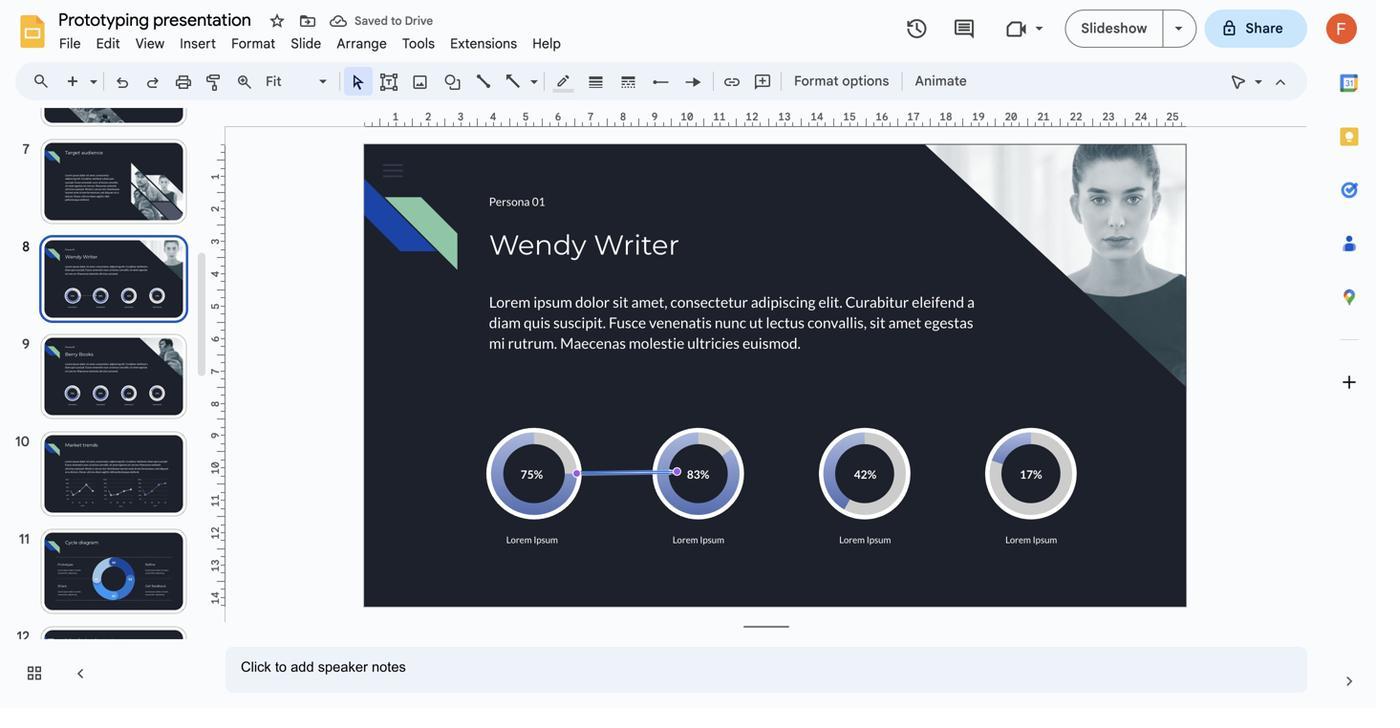 Task type: locate. For each thing, give the bounding box(es) containing it.
format left the options
[[795, 73, 839, 89]]

format menu item
[[224, 33, 283, 55]]

slide menu item
[[283, 33, 329, 55]]

saved to drive
[[355, 14, 433, 28]]

arrange menu item
[[329, 33, 395, 55]]

border weight option
[[586, 68, 608, 95]]

format down star checkbox
[[232, 35, 276, 52]]

file menu item
[[52, 33, 89, 55]]

insert
[[180, 35, 216, 52]]

application containing slideshow
[[0, 0, 1377, 709]]

format inside menu item
[[232, 35, 276, 52]]

format for format options
[[795, 73, 839, 89]]

line end list. arrow style: filled arrow selected. option
[[683, 68, 705, 95]]

edit
[[96, 35, 120, 52]]

edit menu item
[[89, 33, 128, 55]]

0 horizontal spatial format
[[232, 35, 276, 52]]

application
[[0, 0, 1377, 709]]

menu bar containing file
[[52, 25, 569, 56]]

1 vertical spatial format
[[795, 73, 839, 89]]

saved
[[355, 14, 388, 28]]

Rename text field
[[52, 8, 262, 31]]

tab list
[[1323, 56, 1377, 655]]

options
[[843, 73, 890, 89]]

slide
[[291, 35, 322, 52]]

format options
[[795, 73, 890, 89]]

share button
[[1205, 10, 1308, 48]]

tab list inside the menu bar banner
[[1323, 56, 1377, 655]]

view
[[136, 35, 165, 52]]

format
[[232, 35, 276, 52], [795, 73, 839, 89]]

help menu item
[[525, 33, 569, 55]]

navigation
[[0, 0, 233, 709]]

shape image
[[442, 68, 464, 95]]

menu bar inside the menu bar banner
[[52, 25, 569, 56]]

insert image image
[[410, 68, 432, 95]]

1 horizontal spatial format
[[795, 73, 839, 89]]

0 vertical spatial format
[[232, 35, 276, 52]]

arrange
[[337, 35, 387, 52]]

extensions
[[450, 35, 517, 52]]

tools menu item
[[395, 33, 443, 55]]

Menus field
[[24, 68, 66, 95]]

format inside button
[[795, 73, 839, 89]]

menu bar
[[52, 25, 569, 56]]

animate button
[[907, 67, 976, 96]]

tools
[[402, 35, 435, 52]]

presentation options image
[[1176, 27, 1183, 31]]

help
[[533, 35, 561, 52]]



Task type: vqa. For each thing, say whether or not it's contained in the screenshot.
middle Required question Element
no



Task type: describe. For each thing, give the bounding box(es) containing it.
format options button
[[786, 67, 898, 96]]

Star checkbox
[[264, 8, 291, 34]]

slideshow
[[1082, 20, 1148, 37]]

saved to drive button
[[325, 8, 438, 34]]

slideshow button
[[1065, 10, 1164, 48]]

share
[[1246, 20, 1284, 37]]

border color: dark 2 light gray 1 image
[[553, 68, 575, 93]]

animate
[[915, 73, 967, 89]]

Zoom field
[[260, 68, 336, 96]]

drive
[[405, 14, 433, 28]]

menu bar banner
[[0, 0, 1377, 709]]

format for format
[[232, 35, 276, 52]]

view menu item
[[128, 33, 172, 55]]

border dash option
[[618, 68, 640, 95]]

file
[[59, 35, 81, 52]]

line start list. arrow style: none selected. option
[[651, 68, 673, 95]]

extensions menu item
[[443, 33, 525, 55]]

to
[[391, 14, 402, 28]]

mode and view toolbar
[[1224, 62, 1297, 100]]

main toolbar
[[56, 67, 977, 96]]

insert menu item
[[172, 33, 224, 55]]

Zoom text field
[[263, 68, 316, 95]]



